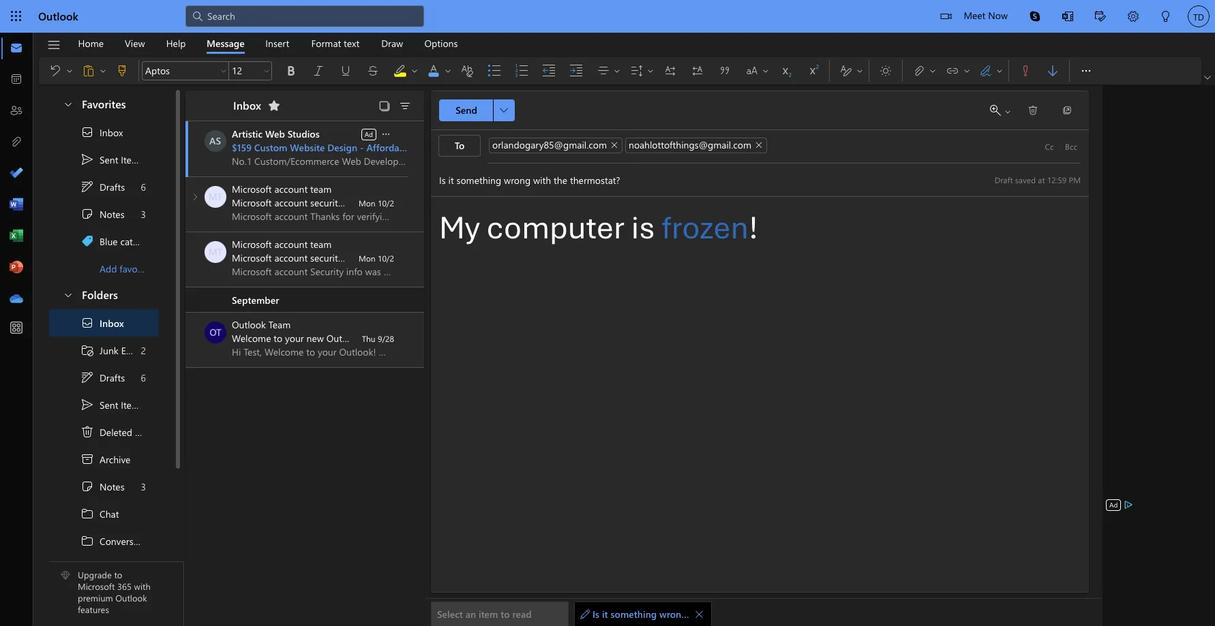 Task type: describe. For each thing, give the bounding box(es) containing it.
orlandogary85@gmail.com button
[[489, 137, 623, 153]]

12:59
[[1047, 174, 1067, 185]]

 is it something wrong with the thermostat?
[[580, 608, 780, 621]]

 inside ' '
[[65, 67, 74, 75]]


[[1095, 11, 1106, 22]]

select
[[437, 608, 463, 621]]

9/28
[[378, 334, 394, 344]]

 button
[[375, 96, 394, 115]]


[[1046, 64, 1060, 78]]

 inbox for 2nd the  tree item from the bottom
[[80, 125, 123, 139]]


[[80, 235, 94, 248]]

2  tree item from the top
[[49, 310, 159, 337]]

features
[[78, 604, 109, 616]]

 tree item for 
[[49, 173, 159, 201]]

1  tree item from the top
[[49, 201, 159, 228]]

insert button
[[255, 33, 300, 54]]


[[48, 64, 62, 78]]

 button
[[75, 60, 98, 82]]

 button down draw button
[[387, 57, 421, 85]]

 button
[[108, 60, 136, 82]]


[[191, 10, 205, 23]]

outlook link
[[38, 0, 78, 33]]

 button
[[657, 60, 684, 82]]

at
[[1038, 174, 1045, 185]]


[[1128, 11, 1139, 22]]

noahlottofthings@gmail.com button
[[625, 137, 767, 153]]

 inside  
[[99, 67, 107, 75]]

select an item to read
[[437, 608, 532, 621]]

application containing my computer is
[[0, 0, 1215, 627]]

 inside  
[[856, 67, 864, 75]]

to inside button
[[501, 608, 510, 621]]

account up microsoft account security info was added
[[274, 238, 308, 251]]

 button right font size text box
[[261, 61, 272, 80]]

 button inside basic text group
[[443, 60, 454, 82]]

decrease indent image
[[542, 64, 569, 78]]


[[339, 64, 353, 78]]

 notes for second  tree item from the top of the page
[[80, 480, 125, 494]]

microsoft account team for microsoft account security info verification
[[232, 183, 332, 196]]

 drafts for 
[[80, 371, 125, 385]]

 button
[[939, 60, 962, 82]]

 button
[[1020, 100, 1047, 121]]

format
[[311, 36, 341, 49]]

 for second  tree item from the bottom
[[80, 207, 94, 221]]

bcc
[[1065, 141, 1078, 152]]

september heading
[[186, 288, 424, 313]]

3 for second  tree item from the bottom
[[141, 208, 146, 221]]

inbox heading
[[216, 91, 285, 121]]

 for 
[[80, 180, 94, 194]]

superscript image
[[806, 64, 833, 78]]

premium features image
[[61, 572, 70, 581]]

$159
[[232, 141, 252, 154]]


[[366, 64, 380, 78]]

artistic web studios
[[232, 128, 320, 140]]


[[1063, 11, 1073, 22]]

files image
[[10, 136, 23, 149]]

 tree item
[[49, 337, 159, 364]]

thu
[[362, 334, 376, 344]]

excel image
[[10, 230, 23, 243]]

reliable
[[425, 141, 459, 154]]

2  from the top
[[80, 316, 94, 330]]

 deleted items
[[80, 426, 158, 439]]

365
[[117, 581, 132, 593]]

 button
[[278, 60, 305, 82]]

send button
[[439, 100, 494, 121]]

 left 
[[444, 67, 452, 75]]

text highlight color image
[[394, 64, 421, 78]]

1 vertical spatial ad
[[1110, 501, 1118, 510]]

increase indent image
[[569, 64, 597, 78]]

2  from the top
[[80, 398, 94, 412]]


[[840, 64, 853, 78]]

1 horizontal spatial  button
[[1073, 57, 1100, 85]]

 button inside folders tree item
[[56, 282, 79, 308]]

 inside  
[[647, 67, 655, 75]]

 notes for second  tree item from the bottom
[[80, 207, 125, 221]]

td image
[[1188, 5, 1210, 27]]

 
[[597, 64, 621, 78]]

reading pane main content
[[426, 85, 1103, 627]]

include group
[[906, 57, 1006, 85]]

 chat
[[80, 507, 119, 521]]

2  tree item from the top
[[49, 391, 159, 419]]

meet now
[[964, 9, 1008, 22]]

tags group
[[1012, 57, 1067, 82]]

2
[[141, 344, 146, 357]]

team for was
[[310, 238, 332, 251]]

 sent items for 2nd  tree item from the top of the page
[[80, 398, 144, 412]]

mon for verification
[[359, 198, 376, 209]]

 inside  
[[996, 67, 1004, 75]]

 for 
[[80, 371, 94, 385]]

 tree item
[[49, 419, 159, 446]]

1 horizontal spatial 
[[1204, 74, 1211, 81]]

email
[[121, 344, 144, 357]]

meet
[[964, 9, 986, 22]]

0 vertical spatial  button
[[1202, 71, 1214, 85]]

drafts for 
[[100, 180, 125, 193]]

team for verification
[[310, 183, 332, 196]]

Select a conversation checkbox
[[205, 322, 232, 344]]

wrong
[[660, 608, 687, 621]]

 button inside favorites tree item
[[56, 91, 79, 117]]

mon 10/2 for was
[[359, 253, 394, 264]]


[[745, 64, 759, 78]]

3 for second  tree item from the top of the page
[[141, 480, 146, 493]]

subscript image
[[779, 64, 806, 78]]

 
[[913, 64, 937, 78]]

outlook banner
[[0, 0, 1215, 35]]

 right font size text box
[[263, 67, 271, 75]]

 
[[745, 64, 770, 78]]

artistic
[[232, 128, 263, 140]]

draw
[[381, 36, 403, 49]]

items for second  tree item from the bottom of the page
[[121, 153, 144, 166]]

to
[[455, 139, 465, 152]]

 button inside basic text group
[[409, 60, 420, 82]]

mail image
[[10, 42, 23, 55]]

outlook team image
[[205, 322, 226, 344]]

message list section
[[186, 87, 459, 626]]

 inside  
[[613, 67, 621, 75]]


[[630, 64, 644, 78]]

outlook inside upgrade to microsoft 365 with premium outlook features
[[115, 593, 147, 604]]

set your advertising preferences image
[[1124, 500, 1134, 511]]

the
[[711, 608, 725, 621]]


[[80, 344, 94, 357]]

account down website
[[274, 196, 308, 209]]


[[1019, 64, 1033, 78]]

2 vertical spatial inbox
[[100, 317, 124, 330]]

 
[[82, 64, 107, 78]]

 button down options button
[[420, 57, 454, 85]]

 
[[630, 64, 655, 78]]

web
[[265, 128, 285, 140]]

mon for was
[[359, 253, 376, 264]]

 archive
[[80, 453, 131, 466]]

 tree item
[[49, 228, 159, 255]]


[[284, 64, 298, 78]]

favorites tree
[[49, 86, 159, 282]]

microsoft account team for microsoft account security info was added
[[232, 238, 332, 251]]

cc
[[1045, 141, 1054, 152]]

outlook team
[[232, 318, 291, 331]]

 for 
[[80, 535, 94, 548]]

 left font size text box
[[220, 67, 228, 75]]

home button
[[68, 33, 114, 54]]

archive
[[100, 453, 131, 466]]

microsoft account security info verification
[[232, 196, 411, 209]]

cc button
[[1039, 136, 1061, 158]]

word image
[[10, 198, 23, 212]]

help button
[[156, 33, 196, 54]]

with inside upgrade to microsoft 365 with premium outlook features
[[134, 581, 151, 593]]

website
[[290, 141, 325, 154]]

numbering image
[[515, 64, 542, 78]]

 for second  tree item from the top of the page
[[80, 480, 94, 494]]

mon 10/2 for verification
[[359, 198, 394, 209]]

 for 
[[1028, 105, 1039, 116]]

favorite
[[120, 262, 151, 275]]

it
[[602, 608, 608, 621]]

outlook for outlook
[[38, 9, 78, 23]]

outlook for outlook team
[[232, 318, 266, 331]]

favorites tree item
[[49, 91, 159, 119]]


[[597, 64, 610, 78]]

pm
[[1069, 174, 1081, 185]]

ot
[[209, 326, 222, 339]]

Add a subject text field
[[431, 169, 983, 191]]

 drafts for 
[[80, 180, 125, 194]]

format text button
[[301, 33, 370, 54]]

clipboard group
[[42, 57, 136, 85]]

saved
[[1015, 174, 1036, 185]]


[[47, 38, 61, 52]]

 sent items for second  tree item from the bottom of the page
[[80, 153, 144, 166]]

 inside  
[[929, 67, 937, 75]]


[[979, 64, 993, 78]]

onedrive image
[[10, 293, 23, 306]]

was
[[364, 252, 380, 265]]

6 for 
[[141, 371, 146, 384]]

 button
[[359, 60, 387, 82]]

 for  deleted items
[[80, 426, 94, 439]]



Task type: locate. For each thing, give the bounding box(es) containing it.

[[80, 453, 94, 466]]

 inbox down folders tree item
[[80, 316, 124, 330]]

1  notes from the top
[[80, 207, 125, 221]]

1 vertical spatial mon 10/2
[[359, 253, 394, 264]]


[[398, 100, 412, 113]]

0 vertical spatial 
[[80, 180, 94, 194]]

3 inside favorites tree
[[141, 208, 146, 221]]

0 vertical spatial  tree item
[[49, 119, 159, 146]]

items
[[121, 153, 144, 166], [121, 399, 144, 412], [135, 426, 158, 439]]

tab list
[[68, 33, 469, 54]]

1 vertical spatial 
[[80, 535, 94, 548]]

 button
[[711, 60, 739, 82]]

0 vertical spatial  inbox
[[80, 125, 123, 139]]

2 info from the top
[[345, 252, 362, 265]]

!
[[749, 208, 758, 248]]

account right thu
[[384, 332, 417, 345]]

 inside  
[[1004, 108, 1012, 116]]

mon up was
[[359, 198, 376, 209]]

1 vertical spatial 
[[80, 398, 94, 412]]

message
[[207, 36, 245, 49]]

sent inside favorites tree
[[100, 153, 118, 166]]

 inside favorites tree item
[[63, 99, 74, 109]]

0 vertical spatial notes
[[100, 208, 125, 221]]

account up "september" heading
[[274, 252, 308, 265]]

2  from the top
[[80, 535, 94, 548]]

1 info from the top
[[345, 196, 362, 209]]


[[691, 64, 705, 78]]

0 vertical spatial 
[[1028, 105, 1039, 116]]

0 vertical spatial outlook
[[38, 9, 78, 23]]

0 vertical spatial to
[[274, 332, 282, 345]]

 right 
[[613, 67, 621, 75]]


[[312, 64, 325, 78]]

 up  tree item on the bottom left
[[80, 398, 94, 412]]

1 sent from the top
[[100, 153, 118, 166]]

people image
[[10, 104, 23, 118]]

microsoft inside upgrade to microsoft 365 with premium outlook features
[[78, 581, 115, 593]]

info left was
[[345, 252, 362, 265]]

computer
[[487, 208, 625, 248]]

 button down td image
[[1202, 71, 1214, 85]]

add favorite tree item
[[49, 255, 159, 282]]

1  tree item from the top
[[49, 173, 159, 201]]

1  tree item from the top
[[49, 501, 159, 528]]

10/2 down verification
[[378, 253, 394, 264]]

2  inbox from the top
[[80, 316, 124, 330]]

0 horizontal spatial to
[[114, 570, 122, 581]]

left-rail-appbar navigation
[[3, 33, 30, 315]]

new
[[307, 332, 324, 345]]

basic text group
[[142, 57, 833, 85]]

send
[[456, 104, 477, 117]]

more apps image
[[10, 322, 23, 336]]

items for 2nd  tree item from the top of the page
[[121, 399, 144, 412]]

inbox inside favorites tree
[[100, 126, 123, 139]]

 right 
[[929, 67, 937, 75]]

6 left 
[[141, 180, 146, 193]]

 inside favorites tree
[[80, 125, 94, 139]]

 sent items inside tree
[[80, 398, 144, 412]]

2 10/2 from the top
[[378, 253, 394, 264]]

 sent items down favorites tree item
[[80, 153, 144, 166]]

10/2 for verification
[[378, 198, 394, 209]]

with left the at right bottom
[[690, 608, 709, 621]]


[[82, 64, 95, 78]]

-
[[360, 141, 364, 154]]

1 vertical spatial 
[[80, 426, 94, 439]]

affordable
[[367, 141, 413, 154]]

0 vertical spatial 
[[1080, 64, 1093, 78]]

 tree item
[[49, 501, 159, 528], [49, 528, 159, 555]]

2  tree item from the top
[[49, 364, 159, 391]]

 right 
[[996, 67, 1004, 75]]

 tree item
[[49, 446, 159, 473]]

my
[[439, 208, 480, 248]]

to inside upgrade to microsoft 365 with premium outlook features
[[114, 570, 122, 581]]

0 vertical spatial security
[[310, 196, 343, 209]]

 button
[[1073, 57, 1100, 85], [380, 127, 392, 140]]

1 vertical spatial mon
[[359, 253, 376, 264]]

 button
[[1084, 0, 1117, 35]]

0 vertical spatial info
[[345, 196, 362, 209]]

to for your
[[274, 332, 282, 345]]

1 vertical spatial  tree item
[[49, 310, 159, 337]]

an
[[466, 608, 476, 621]]

0 vertical spatial  sent items
[[80, 153, 144, 166]]

2 6 from the top
[[141, 371, 146, 384]]

microsoft account security info was added
[[232, 252, 409, 265]]

 button down message button
[[218, 61, 229, 80]]

 button right 
[[962, 60, 973, 82]]

favorites
[[82, 97, 126, 111]]

 down td image
[[1204, 74, 1211, 81]]

2 vertical spatial items
[[135, 426, 158, 439]]

 button
[[1202, 71, 1214, 85], [493, 100, 515, 121]]

2 mt from the top
[[208, 246, 223, 258]]

 button
[[1052, 0, 1084, 35]]

 notes inside favorites tree
[[80, 207, 125, 221]]

&
[[415, 141, 422, 154]]

with inside reading pane main content
[[690, 608, 709, 621]]

 right 
[[647, 67, 655, 75]]

 down favorites tree item
[[80, 125, 94, 139]]

to right upgrade
[[114, 570, 122, 581]]

home
[[78, 36, 104, 49]]

ad up affordable at top left
[[365, 129, 373, 139]]

powerpoint image
[[10, 261, 23, 275]]

 right 
[[1004, 108, 1012, 116]]

1 vertical spatial sent
[[100, 399, 118, 412]]

1 horizontal spatial ad
[[1110, 501, 1118, 510]]

inbox down favorites tree item
[[100, 126, 123, 139]]

1 drafts from the top
[[100, 180, 125, 193]]

1 3 from the top
[[141, 208, 146, 221]]

1 horizontal spatial  button
[[409, 60, 420, 82]]

6 down 2
[[141, 371, 146, 384]]

2 horizontal spatial outlook
[[232, 318, 266, 331]]

1 security from the top
[[310, 196, 343, 209]]

thu 9/28
[[362, 334, 394, 344]]

bcc button
[[1061, 136, 1082, 158]]

0 vertical spatial drafts
[[100, 180, 125, 193]]

Select a conversation checkbox
[[205, 241, 232, 263]]

to left read
[[501, 608, 510, 621]]

1 vertical spatial  drafts
[[80, 371, 125, 385]]

 right 
[[762, 67, 770, 75]]

2 microsoft account team from the top
[[232, 238, 332, 251]]

items inside  deleted items
[[135, 426, 158, 439]]

1 vertical spatial security
[[310, 252, 343, 265]]

mon 10/2 down verification
[[359, 253, 394, 264]]

 button right send
[[493, 100, 515, 121]]

 right 
[[65, 67, 74, 75]]

0 vertical spatial ad
[[365, 129, 373, 139]]

 right  
[[1028, 105, 1039, 116]]

junk
[[100, 344, 119, 357]]

 drafts inside favorites tree
[[80, 180, 125, 194]]

message button
[[196, 33, 255, 54]]

security for verification
[[310, 196, 343, 209]]

deleted
[[100, 426, 132, 439]]

2  drafts from the top
[[80, 371, 125, 385]]

0 vertical spatial items
[[121, 153, 144, 166]]

1 horizontal spatial with
[[690, 608, 709, 621]]

 button up affordable at top left
[[380, 127, 392, 140]]

sent up  tree item on the bottom left
[[100, 399, 118, 412]]

help
[[166, 36, 186, 49]]

 search field
[[186, 0, 424, 31]]

1  from the top
[[80, 153, 94, 166]]

1 team from the top
[[310, 183, 332, 196]]

1 horizontal spatial outlook
[[115, 593, 147, 604]]

1 vertical spatial 
[[80, 480, 94, 494]]

0 vertical spatial  button
[[1073, 57, 1100, 85]]

0 horizontal spatial 
[[381, 129, 391, 139]]

 inbox down favorites tree item
[[80, 125, 123, 139]]

inbox up " junk email 2"
[[100, 317, 124, 330]]

mt right 
[[208, 190, 223, 203]]

 
[[979, 64, 1004, 78]]

select an item to read button
[[431, 602, 569, 627]]

1 mon 10/2 from the top
[[359, 198, 394, 209]]

tree
[[49, 310, 159, 582]]

1 vertical spatial team
[[310, 238, 332, 251]]

upgrade
[[78, 570, 112, 581]]

 button inside reading pane main content
[[493, 100, 515, 121]]

2 horizontal spatial to
[[501, 608, 510, 621]]

1  from the top
[[80, 507, 94, 521]]

To text field
[[488, 137, 1039, 156]]

 inside tree item
[[80, 426, 94, 439]]

 button
[[694, 605, 705, 624]]

draft saved at 12:59 pm
[[995, 174, 1081, 185]]

mon 10/2 up was
[[359, 198, 394, 209]]

microsoft account team up microsoft account security info was added
[[232, 238, 332, 251]]

outlook inside "banner"
[[38, 9, 78, 23]]

 right  on the top left
[[99, 67, 107, 75]]

1 vertical spatial  tree item
[[49, 391, 159, 419]]

welcome to your new outlook.com account
[[232, 332, 417, 345]]

1 vertical spatial notes
[[100, 480, 125, 493]]

 tree item
[[49, 173, 159, 201], [49, 364, 159, 391]]

3 up "category"
[[141, 208, 146, 221]]

account up microsoft account security info verification
[[274, 183, 308, 196]]

0 vertical spatial  drafts
[[80, 180, 125, 194]]

 button
[[1150, 0, 1183, 35]]

Font size text field
[[229, 63, 261, 79]]

 sent items up deleted
[[80, 398, 144, 412]]

 tree item up blue at the left of the page
[[49, 201, 159, 228]]

read
[[513, 608, 532, 621]]

2 team from the top
[[310, 238, 332, 251]]

0 vertical spatial  tree item
[[49, 173, 159, 201]]

 tree item down favorites tree item
[[49, 146, 159, 173]]

1 vertical spatial  sent items
[[80, 398, 144, 412]]

2  tree item from the top
[[49, 473, 159, 501]]

folders
[[82, 288, 118, 302]]

ad inside message list no conversations selected list box
[[365, 129, 373, 139]]

0 vertical spatial 10/2
[[378, 198, 394, 209]]

outlook right premium
[[115, 593, 147, 604]]

team
[[269, 318, 291, 331]]

mt
[[208, 190, 223, 203], [208, 246, 223, 258]]

 drafts up  tree item
[[80, 180, 125, 194]]

0 horizontal spatial with
[[134, 581, 151, 593]]

 left folders
[[63, 290, 74, 300]]

 inbox for 2nd the  tree item
[[80, 316, 124, 330]]

1 horizontal spatial 
[[1080, 64, 1093, 78]]


[[267, 99, 281, 113]]

6 for 
[[141, 180, 146, 193]]

security for was
[[310, 252, 343, 265]]

info left verification
[[345, 196, 362, 209]]

to inside message list no conversations selected list box
[[274, 332, 282, 345]]

security up microsoft account security info was added
[[310, 196, 343, 209]]

1 vertical spatial  button
[[493, 100, 515, 121]]

tab list containing home
[[68, 33, 469, 54]]

items right deleted
[[135, 426, 158, 439]]

 up 
[[80, 180, 94, 194]]

1  from the top
[[80, 180, 94, 194]]

1 vertical spatial mt
[[208, 246, 223, 258]]

1  sent items from the top
[[80, 153, 144, 166]]

 inside folders tree item
[[63, 290, 74, 300]]

 inside favorites tree
[[80, 180, 94, 194]]

1 microsoft account team from the top
[[232, 183, 332, 196]]

0 vertical spatial microsoft account team
[[232, 183, 332, 196]]

1 mt from the top
[[208, 190, 223, 203]]

1 vertical spatial items
[[121, 399, 144, 412]]

font color image
[[427, 64, 454, 78]]

0 vertical spatial mon 10/2
[[359, 198, 394, 209]]

6 inside favorites tree
[[141, 180, 146, 193]]

1 vertical spatial  inbox
[[80, 316, 124, 330]]


[[580, 610, 590, 620]]

2 vertical spatial outlook
[[115, 593, 147, 604]]

1  from the top
[[80, 125, 94, 139]]


[[80, 153, 94, 166], [80, 398, 94, 412]]

2  sent items from the top
[[80, 398, 144, 412]]

 notes down  tree item
[[80, 480, 125, 494]]

2 sent from the top
[[100, 399, 118, 412]]

security
[[310, 196, 343, 209], [310, 252, 343, 265]]

1 horizontal spatial 
[[1028, 105, 1039, 116]]

2  notes from the top
[[80, 480, 125, 494]]

 down favorites tree item
[[80, 153, 94, 166]]

Search for email, meetings, files and more. field
[[206, 9, 416, 23]]

 button
[[263, 95, 285, 117]]

message list no conversations selected list box
[[186, 121, 459, 626]]

 sent items inside favorites tree
[[80, 153, 144, 166]]

mon 10/2
[[359, 198, 394, 209], [359, 253, 394, 264]]

items down favorites tree item
[[121, 153, 144, 166]]

0 horizontal spatial  button
[[493, 100, 515, 121]]

tree containing 
[[49, 310, 159, 582]]

2 drafts from the top
[[100, 371, 125, 384]]

1 vertical spatial microsoft account team
[[232, 238, 332, 251]]

 button right  on the top left
[[98, 60, 108, 82]]

 tree item for 
[[49, 364, 159, 391]]

 button
[[394, 96, 416, 115]]

mon
[[359, 198, 376, 209], [359, 253, 376, 264]]

1 vertical spatial with
[[690, 608, 709, 621]]

 left font color icon
[[411, 67, 419, 75]]

 button inside include group
[[962, 60, 973, 82]]

 right 
[[963, 67, 971, 75]]

added
[[383, 252, 409, 265]]

items inside favorites tree
[[121, 153, 144, 166]]

 down 
[[80, 371, 94, 385]]

0 vertical spatial  tree item
[[49, 201, 159, 228]]

1 vertical spatial  button
[[380, 127, 392, 140]]

1 horizontal spatial  button
[[1202, 71, 1214, 85]]

to do image
[[10, 167, 23, 181]]


[[990, 105, 1001, 116]]

1 notes from the top
[[100, 208, 125, 221]]

 left chat on the left of page
[[80, 507, 94, 521]]

0 horizontal spatial  button
[[64, 60, 75, 82]]

1 vertical spatial  tree item
[[49, 473, 159, 501]]

0 vertical spatial 6
[[141, 180, 146, 193]]


[[1161, 11, 1172, 22]]

2 security from the top
[[310, 252, 343, 265]]

2 mon from the top
[[359, 253, 376, 264]]

1 vertical spatial to
[[114, 570, 122, 581]]

1 vertical spatial 
[[381, 129, 391, 139]]

1  drafts from the top
[[80, 180, 125, 194]]

 tree item
[[49, 146, 159, 173], [49, 391, 159, 419]]

 tree item up deleted
[[49, 391, 159, 419]]

 inbox inside favorites tree
[[80, 125, 123, 139]]

0 vertical spatial mt
[[208, 190, 223, 203]]

 for  chat
[[80, 507, 94, 521]]

Message body, press Alt+F10 to exit text field
[[439, 208, 1081, 398]]

add
[[100, 262, 117, 275]]

thermostat?
[[728, 608, 780, 621]]

notes up blue at the left of the page
[[100, 208, 125, 221]]

 right the "send" button
[[500, 106, 508, 115]]

 tree item down the junk
[[49, 364, 159, 391]]

sent
[[100, 153, 118, 166], [100, 399, 118, 412]]

security left was
[[310, 252, 343, 265]]

items up  deleted items
[[121, 399, 144, 412]]

 button
[[1039, 60, 1067, 82]]

 button
[[1117, 0, 1150, 35]]

1 vertical spatial outlook
[[232, 318, 266, 331]]

drafts down " junk email 2"
[[100, 371, 125, 384]]

 button inside the clipboard group
[[98, 60, 108, 82]]

to for microsoft
[[114, 570, 122, 581]]

0 vertical spatial  notes
[[80, 207, 125, 221]]

mt for mt option
[[208, 190, 223, 203]]

mt inside microsoft account team icon
[[208, 190, 223, 203]]

Font text field
[[143, 63, 218, 79]]

microsoft account team image
[[205, 241, 226, 263]]

1  inbox from the top
[[80, 125, 123, 139]]

blue
[[100, 235, 118, 248]]

 tree item
[[49, 119, 159, 146], [49, 310, 159, 337]]

 button
[[1012, 60, 1039, 82]]

verification
[[364, 196, 411, 209]]

 button inside the clipboard group
[[64, 60, 75, 82]]

mon left added at the left top
[[359, 253, 376, 264]]

1  from the top
[[80, 207, 94, 221]]

 inside button
[[1028, 105, 1039, 116]]

 button left 
[[443, 60, 454, 82]]

0 vertical spatial 
[[80, 153, 94, 166]]

inbox
[[233, 98, 261, 112], [100, 126, 123, 139], [100, 317, 124, 330]]


[[115, 64, 129, 78]]

 button right 
[[64, 60, 75, 82]]

is
[[631, 208, 655, 248]]

Select a conversation checkbox
[[205, 186, 232, 208]]

1  button from the left
[[64, 60, 75, 82]]

bullets image
[[488, 64, 515, 78]]

welcome
[[232, 332, 271, 345]]


[[1030, 11, 1041, 22]]

0 horizontal spatial  button
[[380, 127, 392, 140]]

calendar image
[[10, 73, 23, 87]]

with right 365 at bottom left
[[134, 581, 151, 593]]

1 vertical spatial info
[[345, 252, 362, 265]]

0 vertical spatial 
[[80, 207, 94, 221]]

insert
[[266, 36, 289, 49]]

0 vertical spatial with
[[134, 581, 151, 593]]

1 vertical spatial inbox
[[100, 126, 123, 139]]

1 vertical spatial 3
[[141, 480, 146, 493]]


[[695, 610, 704, 620]]

 tree item down " archive"
[[49, 473, 159, 501]]

2 notes from the top
[[100, 480, 125, 493]]

microsoft account team up microsoft account security info verification
[[232, 183, 332, 196]]

drafts for 
[[100, 371, 125, 384]]

0 horizontal spatial 
[[500, 106, 508, 115]]

 button down ' '
[[56, 91, 79, 117]]

info for was
[[345, 252, 362, 265]]

2 vertical spatial to
[[501, 608, 510, 621]]

 inside message list no conversations selected list box
[[381, 129, 391, 139]]

with
[[134, 581, 151, 593], [690, 608, 709, 621]]

 tree item down ' chat'
[[49, 528, 159, 555]]

notes up chat on the left of page
[[100, 480, 125, 493]]

inbox left the  button
[[233, 98, 261, 112]]

drafts
[[100, 180, 125, 193], [100, 371, 125, 384]]

noahlottofthings@gmail.com
[[629, 138, 752, 151]]

folders tree item
[[49, 282, 159, 310]]

1 vertical spatial 
[[500, 106, 508, 115]]

0 vertical spatial 
[[80, 507, 94, 521]]

artistic web studios image
[[204, 130, 226, 152]]

 up 
[[80, 207, 94, 221]]

0 vertical spatial mon
[[359, 198, 376, 209]]

is
[[593, 608, 600, 621]]

notes inside favorites tree
[[100, 208, 125, 221]]

 up 
[[80, 316, 94, 330]]

0 vertical spatial sent
[[100, 153, 118, 166]]

2  from the top
[[80, 480, 94, 494]]

draw button
[[371, 33, 413, 54]]

 inside favorites tree
[[80, 207, 94, 221]]

outlook up 
[[38, 9, 78, 23]]

1 6 from the top
[[141, 180, 146, 193]]

mt inside microsoft account team image
[[208, 246, 223, 258]]

0 vertical spatial inbox
[[233, 98, 261, 112]]

 down ' chat'
[[80, 535, 94, 548]]


[[80, 207, 94, 221], [80, 480, 94, 494]]


[[190, 192, 201, 203]]

mt for mt checkbox
[[208, 246, 223, 258]]

mt down microsoft account team icon
[[208, 246, 223, 258]]

 inside  
[[963, 67, 971, 75]]

 inside reading pane main content
[[500, 106, 508, 115]]

1 vertical spatial drafts
[[100, 371, 125, 384]]

2  button from the left
[[409, 60, 420, 82]]

 button
[[332, 60, 359, 82]]

2 3 from the top
[[141, 480, 146, 493]]

 tree item
[[49, 201, 159, 228], [49, 473, 159, 501]]

1 horizontal spatial to
[[274, 332, 282, 345]]

0 vertical spatial team
[[310, 183, 332, 196]]

2 mon 10/2 from the top
[[359, 253, 394, 264]]

application
[[0, 0, 1215, 627]]

 tree item up the junk
[[49, 310, 159, 337]]

 up ''
[[80, 426, 94, 439]]

 button left font color icon
[[409, 60, 420, 82]]

text
[[344, 36, 360, 49]]

drafts inside favorites tree
[[100, 180, 125, 193]]

1 vertical spatial 
[[80, 371, 94, 385]]


[[941, 11, 952, 22]]

 drafts down  tree item
[[80, 371, 125, 385]]

1 vertical spatial  notes
[[80, 480, 125, 494]]

 
[[48, 64, 74, 78]]

0 vertical spatial 
[[80, 125, 94, 139]]

1 vertical spatial 10/2
[[378, 253, 394, 264]]

1  tree item from the top
[[49, 119, 159, 146]]

 right 
[[1080, 64, 1093, 78]]

 down ''
[[80, 480, 94, 494]]

 down ' '
[[63, 99, 74, 109]]

sent down favorites tree item
[[100, 153, 118, 166]]

1 vertical spatial 6
[[141, 371, 146, 384]]

1 vertical spatial 
[[80, 316, 94, 330]]

inbox inside the inbox 
[[233, 98, 261, 112]]

team up microsoft account security info verification
[[310, 183, 332, 196]]

10/2 for was
[[378, 253, 394, 264]]

 button
[[872, 60, 900, 82]]

now
[[988, 9, 1008, 22]]

info for verification
[[345, 196, 362, 209]]

 up affordable at top left
[[381, 129, 391, 139]]

ad left the set your advertising preferences image
[[1110, 501, 1118, 510]]

 tree item up  tree item
[[49, 173, 159, 201]]

1 vertical spatial  tree item
[[49, 364, 159, 391]]


[[664, 64, 677, 78]]

 notes up  tree item
[[80, 207, 125, 221]]

2  tree item from the top
[[49, 528, 159, 555]]

 inside favorites tree
[[80, 153, 94, 166]]

outlook inside message list no conversations selected list box
[[232, 318, 266, 331]]

0 horizontal spatial outlook
[[38, 9, 78, 23]]

0 vertical spatial 
[[1204, 74, 1211, 81]]

2  from the top
[[80, 371, 94, 385]]

 button left folders
[[56, 282, 79, 308]]

microsoft account team image
[[205, 186, 226, 208]]

1 10/2 from the top
[[378, 198, 394, 209]]

 button
[[454, 60, 481, 82]]

 button right 
[[1073, 57, 1100, 85]]

0 vertical spatial 3
[[141, 208, 146, 221]]

0 horizontal spatial 
[[80, 426, 94, 439]]

1 mon from the top
[[359, 198, 376, 209]]

0 horizontal spatial ad
[[365, 129, 373, 139]]

 inside  
[[762, 67, 770, 75]]

1  tree item from the top
[[49, 146, 159, 173]]

items for  tree item on the bottom left
[[135, 426, 158, 439]]

0 vertical spatial  tree item
[[49, 146, 159, 173]]



Task type: vqa. For each thing, say whether or not it's contained in the screenshot.
"Draw" button
yes



